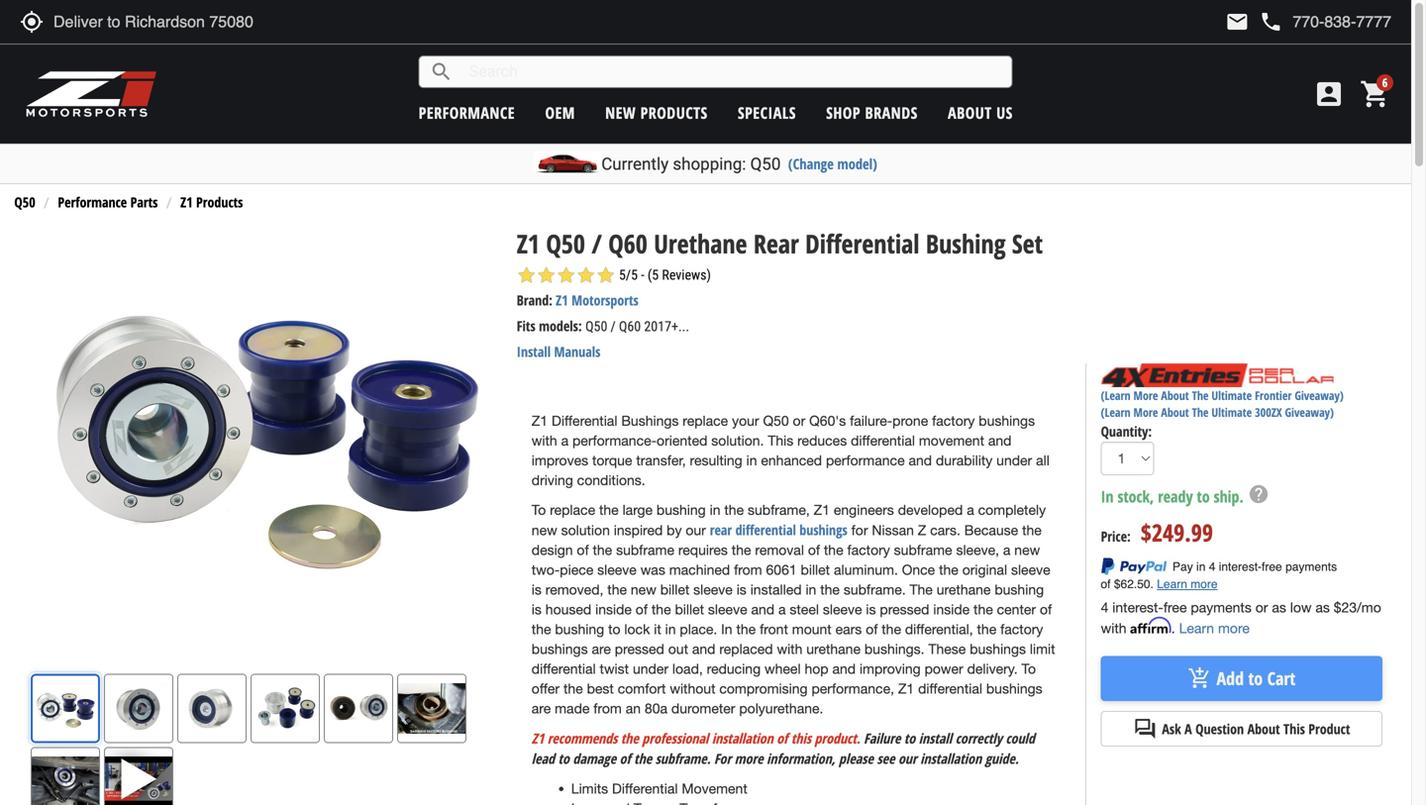 Task type: describe. For each thing, give the bounding box(es) containing it.
our inside failure to install correctly could lead to damage of the subframe. for more information, please see our installation guide.
[[898, 749, 917, 768]]

by
[[667, 522, 682, 538]]

0 vertical spatial giveaway)
[[1295, 387, 1344, 404]]

the down solution
[[593, 542, 612, 558]]

sleeve up place.
[[708, 601, 747, 618]]

limits
[[571, 781, 608, 797]]

0 vertical spatial the
[[1192, 387, 1209, 404]]

of left this
[[777, 729, 788, 748]]

it
[[654, 621, 661, 637]]

shopping:
[[673, 154, 746, 174]]

to right lead
[[558, 749, 569, 768]]

install manuals link
[[517, 342, 600, 361]]

under inside z1 differential bushings replace your q50 or q60's failure-prone factory bushings with a performance-oriented solution. this reduces differential movement and improves torque transfer, resulting in enhanced performance and durability under all driving conditions.
[[996, 452, 1032, 469]]

the right removed,
[[607, 582, 627, 598]]

subframe. inside for nissan z cars. because the design of the subframe requires the removal of the factory subframe sleeve, a new two-piece sleeve was machined from 6061 billet aluminum. once the original sleeve is removed, the new billet sleeve is installed in the subframe. the urethane bushing is housed inside of the billet sleeve and a steel sleeve is pressed inside the center of the bushing to lock it in place. in the front mount ears of the differential, the factory bushings are pressed out and replaced with urethane bushings. these bushings limit differential twist under load, reducing wheel hop and improving power delivery. to offer the best comfort without compromising performance, z1 differential bushings are made from an 80a durometer polyurethane.
[[844, 582, 906, 598]]

install
[[517, 342, 551, 361]]

original
[[962, 562, 1007, 578]]

improves
[[532, 452, 588, 469]]

the down aluminum.
[[820, 582, 840, 598]]

performance
[[58, 193, 127, 212]]

product.
[[815, 729, 860, 748]]

the down completely
[[1022, 522, 1042, 538]]

damage
[[573, 749, 616, 768]]

these
[[928, 641, 966, 657]]

in right it
[[665, 621, 676, 637]]

your
[[732, 413, 759, 429]]

for nissan z cars. because the design of the subframe requires the removal of the factory subframe sleeve, a new two-piece sleeve was machined from 6061 billet aluminum. once the original sleeve is removed, the new billet sleeve is installed in the subframe. the urethane bushing is housed inside of the billet sleeve and a steel sleeve is pressed inside the center of the bushing to lock it in place. in the front mount ears of the differential, the factory bushings are pressed out and replaced with urethane bushings. these bushings limit differential twist under load, reducing wheel hop and improving power delivery. to offer the best comfort without compromising performance, z1 differential bushings are made from an 80a durometer polyurethane.
[[532, 522, 1055, 717]]

5/5 -
[[619, 267, 644, 283]]

the up bushings.
[[882, 621, 901, 637]]

differential up offer the
[[532, 661, 596, 677]]

the left center at the bottom right of the page
[[974, 601, 993, 618]]

shopping_cart
[[1360, 78, 1391, 110]]

2 ultimate from the top
[[1212, 404, 1252, 421]]

0 vertical spatial /
[[592, 226, 602, 261]]

1 ultimate from the top
[[1212, 387, 1252, 404]]

2 horizontal spatial factory
[[1000, 621, 1043, 637]]

bushings.
[[864, 641, 925, 657]]

failure to install correctly could lead to damage of the subframe. for more information, please see our installation guide.
[[532, 729, 1035, 768]]

account_box link
[[1308, 78, 1350, 110]]

subframe,
[[748, 502, 810, 518]]

bushings left for
[[799, 521, 847, 539]]

steel
[[790, 601, 819, 618]]

products
[[640, 102, 708, 123]]

2 vertical spatial billet
[[675, 601, 704, 618]]

in inside in stock, ready to ship. help
[[1101, 486, 1114, 507]]

and down movement
[[909, 452, 932, 469]]

differential down subframe,
[[735, 521, 796, 539]]

is left installed
[[737, 582, 747, 598]]

movement
[[682, 781, 747, 797]]

in inside for nissan z cars. because the design of the subframe requires the removal of the factory subframe sleeve, a new two-piece sleeve was machined from 6061 billet aluminum. once the original sleeve is removed, the new billet sleeve is installed in the subframe. the urethane bushing is housed inside of the billet sleeve and a steel sleeve is pressed inside the center of the bushing to lock it in place. in the front mount ears of the differential, the factory bushings are pressed out and replaced with urethane bushings. these bushings limit differential twist under load, reducing wheel hop and improving power delivery. to offer the best comfort without compromising performance, z1 differential bushings are made from an 80a durometer polyurethane.
[[721, 621, 732, 637]]

once
[[902, 562, 935, 578]]

bushings inside z1 differential bushings replace your q50 or q60's failure-prone factory bushings with a performance-oriented solution. this reduces differential movement and improves torque transfer, resulting in enhanced performance and durability under all driving conditions.
[[979, 413, 1035, 429]]

1 vertical spatial pressed
[[615, 641, 664, 657]]

manuals
[[554, 342, 600, 361]]

1 horizontal spatial or
[[1255, 599, 1268, 615]]

bushings
[[621, 413, 679, 429]]

1 subframe from the left
[[616, 542, 674, 558]]

differential inside z1 differential bushings replace your q50 or q60's failure-prone factory bushings with a performance-oriented solution. this reduces differential movement and improves torque transfer, resulting in enhanced performance and durability under all driving conditions.
[[851, 432, 915, 449]]

install
[[919, 729, 952, 748]]

about down (learn more about the ultimate frontier giveaway) link
[[1161, 404, 1189, 421]]

the down 'housed'
[[532, 621, 551, 637]]

driving
[[532, 472, 573, 488]]

mail
[[1225, 10, 1249, 34]]

z1 up the brand:
[[517, 226, 540, 261]]

2017+...
[[644, 318, 689, 335]]

q50 down z1 motorsports link on the top left of the page
[[585, 318, 607, 335]]

oem
[[545, 102, 575, 123]]

a down installed
[[778, 601, 786, 618]]

about us
[[948, 102, 1013, 123]]

is down two-
[[532, 582, 542, 598]]

to inside to replace the large bushing in the subframe, z1 engineers developed a completely new solution inspired by our
[[532, 502, 546, 518]]

to right add
[[1248, 666, 1263, 691]]

price:
[[1101, 527, 1131, 546]]

bushings down delivery.
[[986, 681, 1042, 697]]

of up lock at the left of the page
[[636, 601, 648, 618]]

replace inside z1 differential bushings replace your q50 or q60's failure-prone factory bushings with a performance-oriented solution. this reduces differential movement and improves torque transfer, resulting in enhanced performance and durability under all driving conditions.
[[683, 413, 728, 429]]

place.
[[680, 621, 717, 637]]

the right 'once' at the right bottom of the page
[[939, 562, 958, 578]]

of right removal
[[808, 542, 820, 558]]

because
[[964, 522, 1018, 538]]

$23
[[1334, 599, 1357, 615]]

ask
[[1162, 720, 1181, 738]]

limits differential movement
[[571, 781, 747, 797]]

differential,
[[905, 621, 973, 637]]

rear differential bushings
[[710, 521, 847, 539]]

hop
[[805, 661, 828, 677]]

oriented
[[657, 432, 707, 449]]

in inside z1 differential bushings replace your q50 or q60's failure-prone factory bushings with a performance-oriented solution. this reduces differential movement and improves torque transfer, resulting in enhanced performance and durability under all driving conditions.
[[746, 452, 757, 469]]

1 vertical spatial billet
[[660, 582, 690, 598]]

z1 left products
[[180, 193, 193, 212]]

a down because
[[1003, 542, 1011, 558]]

requires
[[678, 542, 728, 558]]

brands
[[865, 102, 918, 123]]

(learn more about the ultimate 300zx giveaway) link
[[1101, 404, 1334, 421]]

and down place.
[[692, 641, 715, 657]]

(learn more about the ultimate frontier giveaway) (learn more about the ultimate 300zx giveaway)
[[1101, 387, 1344, 421]]

the inside failure to install correctly could lead to damage of the subframe. for more information, please see our installation guide.
[[634, 749, 652, 768]]

the up replaced
[[736, 621, 756, 637]]

z
[[918, 522, 926, 538]]

the left large
[[599, 502, 619, 518]]

about us link
[[948, 102, 1013, 123]]

offer the
[[532, 681, 583, 697]]

the up rear at the bottom of the page
[[724, 502, 744, 518]]

a inside to replace the large bushing in the subframe, z1 engineers developed a completely new solution inspired by our
[[967, 502, 974, 518]]

the up aluminum.
[[824, 542, 843, 558]]

and up durability at right
[[988, 432, 1012, 449]]

performance-
[[572, 432, 657, 449]]

completely
[[978, 502, 1046, 518]]

power
[[925, 661, 963, 677]]

is left 'housed'
[[532, 601, 542, 618]]

new down was
[[631, 582, 656, 598]]

to left install
[[904, 729, 915, 748]]

to replace the large bushing in the subframe, z1 engineers developed a completely new solution inspired by our
[[532, 502, 1046, 538]]

new up currently on the top left of the page
[[605, 102, 636, 123]]

1 vertical spatial giveaway)
[[1285, 404, 1334, 421]]

reducing
[[707, 661, 761, 677]]

fits
[[517, 317, 535, 335]]

currently shopping: q50 (change model)
[[601, 154, 877, 174]]

1 horizontal spatial urethane
[[937, 582, 991, 598]]

learn more link
[[1179, 620, 1250, 636]]

performance link
[[419, 102, 515, 123]]

affirm
[[1130, 617, 1171, 634]]

z1 inside z1 differential bushings replace your q50 or q60's failure-prone factory bushings with a performance-oriented solution. this reduces differential movement and improves torque transfer, resulting in enhanced performance and durability under all driving conditions.
[[532, 413, 548, 429]]

2 star from the left
[[537, 266, 556, 285]]

to inside in stock, ready to ship. help
[[1197, 486, 1210, 507]]

engineers
[[834, 502, 894, 518]]

polyurethane.
[[739, 700, 823, 717]]

stock,
[[1118, 486, 1154, 507]]

of right the ears
[[866, 621, 878, 637]]

/mo
[[1357, 599, 1381, 615]]

low
[[1290, 599, 1312, 615]]

sleeve left was
[[597, 562, 637, 578]]

removal
[[755, 542, 804, 558]]

differential down power
[[918, 681, 982, 697]]

subframe. inside failure to install correctly could lead to damage of the subframe. for more information, please see our installation guide.
[[655, 749, 711, 768]]

torque
[[592, 452, 632, 469]]

sleeve down machined
[[693, 582, 733, 598]]

a
[[1185, 720, 1192, 738]]

1 as from the left
[[1272, 599, 1286, 615]]

z1 motorsports logo image
[[25, 69, 158, 119]]

of right center at the bottom right of the page
[[1040, 601, 1052, 618]]

q50 link
[[14, 193, 35, 212]]

correctly
[[955, 729, 1002, 748]]

this inside question_answer ask a question about this product
[[1284, 720, 1305, 738]]

bushings up delivery.
[[970, 641, 1026, 657]]

2 subframe from the left
[[894, 542, 952, 558]]

Search search field
[[453, 57, 1012, 87]]

new down because
[[1014, 542, 1040, 558]]

currently
[[601, 154, 669, 174]]

0 horizontal spatial from
[[593, 700, 622, 717]]

performance,
[[812, 681, 894, 697]]

/mo with
[[1101, 599, 1381, 636]]

performance inside z1 differential bushings replace your q50 or q60's failure-prone factory bushings with a performance-oriented solution. this reduces differential movement and improves torque transfer, resulting in enhanced performance and durability under all driving conditions.
[[826, 452, 905, 469]]

differential for limits differential movement
[[612, 781, 678, 797]]

professional
[[642, 729, 708, 748]]

enhanced
[[761, 452, 822, 469]]

removed,
[[545, 582, 604, 598]]

5 star from the left
[[596, 266, 616, 285]]

of down solution
[[577, 542, 589, 558]]

1 star from the left
[[517, 266, 537, 285]]

in up steel
[[806, 582, 816, 598]]

prone
[[892, 413, 928, 429]]

1 vertical spatial the
[[1192, 404, 1209, 421]]

learn
[[1179, 620, 1214, 636]]

question_answer ask a question about this product
[[1133, 717, 1350, 741]]

z1 products
[[180, 193, 243, 212]]

all
[[1036, 452, 1050, 469]]

installation inside failure to install correctly could lead to damage of the subframe. for more information, please see our installation guide.
[[920, 749, 982, 768]]

is down aluminum.
[[866, 601, 876, 618]]

bushing
[[926, 226, 1006, 261]]

the inside for nissan z cars. because the design of the subframe requires the removal of the factory subframe sleeve, a new two-piece sleeve was machined from 6061 billet aluminum. once the original sleeve is removed, the new billet sleeve is installed in the subframe. the urethane bushing is housed inside of the billet sleeve and a steel sleeve is pressed inside the center of the bushing to lock it in place. in the front mount ears of the differential, the factory bushings are pressed out and replaced with urethane bushings. these bushings limit differential twist under load, reducing wheel hop and improving power delivery. to offer the best comfort without compromising performance, z1 differential bushings are made from an 80a durometer polyurethane.
[[910, 582, 933, 598]]

0 vertical spatial q60
[[608, 226, 648, 261]]

comfort
[[618, 681, 666, 697]]

z1 inside to replace the large bushing in the subframe, z1 engineers developed a completely new solution inspired by our
[[814, 502, 830, 518]]

motorsports
[[572, 291, 639, 310]]

1 more from the top
[[1133, 387, 1158, 404]]



Task type: vqa. For each thing, say whether or not it's contained in the screenshot.
To inside the for Nissan Z cars. Because the design of the subframe requires the removal of the factory subframe sleeve, a new two-piece sleeve was machined from 6061 billet aluminum. Once the original sleeve is removed, the new billet sleeve is installed in the subframe. The urethane bushing is housed inside of the billet sleeve and a steel sleeve is pressed inside the center of the bushing to lock it in place. In the front mount ears of the differential, the factory bushings are pressed out and replaced with urethane bushings. These bushings limit differential twist under load, reducing wheel hop and improving power delivery. To offer the best comfort without compromising performance, Z1 differential bushings are made from an 80a durometer polyurethane.
yes



Task type: locate. For each thing, give the bounding box(es) containing it.
1 vertical spatial installation
[[920, 749, 982, 768]]

0 vertical spatial bushing
[[657, 502, 706, 518]]

0 vertical spatial in
[[1101, 486, 1114, 507]]

0 horizontal spatial our
[[686, 522, 706, 538]]

1 horizontal spatial to
[[1022, 661, 1036, 677]]

of inside failure to install correctly could lead to damage of the subframe. for more information, please see our installation guide.
[[620, 749, 631, 768]]

could
[[1006, 729, 1035, 748]]

new inside to replace the large bushing in the subframe, z1 engineers developed a completely new solution inspired by our
[[532, 522, 557, 538]]

0 vertical spatial or
[[793, 413, 805, 429]]

billet down was
[[660, 582, 690, 598]]

cars.
[[930, 522, 960, 538]]

in inside to replace the large bushing in the subframe, z1 engineers developed a completely new solution inspired by our
[[710, 502, 720, 518]]

sleeve,
[[956, 542, 999, 558]]

us
[[996, 102, 1013, 123]]

sleeve up center at the bottom right of the page
[[1011, 562, 1050, 578]]

differential inside z1 differential bushings replace your q50 or q60's failure-prone factory bushings with a performance-oriented solution. this reduces differential movement and improves torque transfer, resulting in enhanced performance and durability under all driving conditions.
[[552, 413, 617, 429]]

solution.
[[711, 432, 764, 449]]

1 horizontal spatial installation
[[920, 749, 982, 768]]

1 vertical spatial are
[[532, 700, 551, 717]]

1 horizontal spatial as
[[1316, 599, 1330, 615]]

model)
[[837, 154, 877, 173]]

improving
[[860, 661, 921, 677]]

frontier
[[1255, 387, 1292, 404]]

4 star from the left
[[576, 266, 596, 285]]

factory inside z1 differential bushings replace your q50 or q60's failure-prone factory bushings with a performance-oriented solution. this reduces differential movement and improves torque transfer, resulting in enhanced performance and durability under all driving conditions.
[[932, 413, 975, 429]]

differential for z1 differential bushings replace your q50 or q60's failure-prone factory bushings with a performance-oriented solution. this reduces differential movement and improves torque transfer, resulting in enhanced performance and durability under all driving conditions.
[[552, 413, 617, 429]]

shop
[[826, 102, 861, 123]]

0 vertical spatial subframe.
[[844, 582, 906, 598]]

1 horizontal spatial factory
[[932, 413, 975, 429]]

1 horizontal spatial are
[[592, 641, 611, 657]]

.
[[1171, 620, 1175, 636]]

as left low
[[1272, 599, 1286, 615]]

subframe down z
[[894, 542, 952, 558]]

nissan
[[872, 522, 914, 538]]

1 horizontal spatial under
[[996, 452, 1032, 469]]

performance down failure-
[[826, 452, 905, 469]]

shopping_cart link
[[1355, 78, 1391, 110]]

sleeve up the ears
[[823, 601, 862, 618]]

0 horizontal spatial performance
[[419, 102, 515, 123]]

from left '6061'
[[734, 562, 762, 578]]

product
[[1308, 720, 1350, 738]]

the down 'once' at the right bottom of the page
[[910, 582, 933, 598]]

0 horizontal spatial bushing
[[555, 621, 604, 637]]

z1 differential bushings replace your q50 or q60's failure-prone factory bushings with a performance-oriented solution. this reduces differential movement and improves torque transfer, resulting in enhanced performance and durability under all driving conditions.
[[532, 413, 1050, 488]]

payments
[[1191, 599, 1252, 615]]

0 horizontal spatial urethane
[[806, 641, 861, 657]]

$249.99
[[1141, 516, 1213, 548]]

1 vertical spatial (learn
[[1101, 404, 1131, 421]]

replace up oriented
[[683, 413, 728, 429]]

about up (learn more about the ultimate 300zx giveaway) link
[[1161, 387, 1189, 404]]

delivery.
[[967, 661, 1018, 677]]

q60 up 5/5 -
[[608, 226, 648, 261]]

as right low
[[1316, 599, 1330, 615]]

300zx
[[1255, 404, 1282, 421]]

2 more from the top
[[1133, 404, 1158, 421]]

this left product
[[1284, 720, 1305, 738]]

0 horizontal spatial /
[[592, 226, 602, 261]]

1 horizontal spatial subframe
[[894, 542, 952, 558]]

0 horizontal spatial more
[[735, 749, 763, 768]]

2 as from the left
[[1316, 599, 1330, 615]]

2 vertical spatial differential
[[612, 781, 678, 797]]

under
[[996, 452, 1032, 469], [633, 661, 668, 677]]

replace up solution
[[550, 502, 595, 518]]

subframe. down professional
[[655, 749, 711, 768]]

factory up movement
[[932, 413, 975, 429]]

installation down install
[[920, 749, 982, 768]]

best
[[587, 681, 614, 697]]

0 vertical spatial ultimate
[[1212, 387, 1252, 404]]

z1 down improving on the right of page
[[898, 681, 914, 697]]

0 horizontal spatial subframe.
[[655, 749, 711, 768]]

1 horizontal spatial /
[[611, 318, 616, 335]]

1 vertical spatial or
[[1255, 599, 1268, 615]]

ready
[[1158, 486, 1193, 507]]

0 vertical spatial differential
[[805, 226, 919, 261]]

limit
[[1030, 641, 1055, 657]]

a up improves
[[561, 432, 569, 449]]

2 inside from the left
[[933, 601, 970, 618]]

(change
[[788, 154, 834, 173]]

differential inside z1 q50 / q60 urethane rear differential bushing set star star star star star 5/5 - (5 reviews) brand: z1 motorsports fits models: q50 / q60 2017+... install manuals
[[805, 226, 919, 261]]

ultimate
[[1212, 387, 1252, 404], [1212, 404, 1252, 421]]

1 vertical spatial more
[[735, 749, 763, 768]]

factory up aluminum.
[[847, 542, 890, 558]]

parts
[[130, 193, 158, 212]]

phone
[[1259, 10, 1283, 34]]

bushings up durability at right
[[979, 413, 1035, 429]]

0 horizontal spatial are
[[532, 700, 551, 717]]

bushing inside to replace the large bushing in the subframe, z1 engineers developed a completely new solution inspired by our
[[657, 502, 706, 518]]

1 vertical spatial this
[[1284, 720, 1305, 738]]

z1 left engineers
[[814, 502, 830, 518]]

of
[[577, 542, 589, 558], [808, 542, 820, 558], [636, 601, 648, 618], [1040, 601, 1052, 618], [866, 621, 878, 637], [777, 729, 788, 748], [620, 749, 631, 768]]

differential down model)
[[805, 226, 919, 261]]

z1 up lead
[[532, 729, 544, 748]]

set
[[1012, 226, 1043, 261]]

giveaway) down frontier
[[1285, 404, 1334, 421]]

1 vertical spatial subframe.
[[655, 749, 711, 768]]

1 vertical spatial from
[[593, 700, 622, 717]]

0 horizontal spatial inside
[[595, 601, 632, 618]]

this
[[791, 729, 811, 748]]

z1 q50 / q60 urethane rear differential bushing set star star star star star 5/5 - (5 reviews) brand: z1 motorsports fits models: q50 / q60 2017+... install manuals
[[517, 226, 1043, 361]]

0 vertical spatial are
[[592, 641, 611, 657]]

under left all
[[996, 452, 1032, 469]]

0 horizontal spatial factory
[[847, 542, 890, 558]]

inside up differential,
[[933, 601, 970, 618]]

to down driving
[[532, 502, 546, 518]]

1 vertical spatial urethane
[[806, 641, 861, 657]]

1 horizontal spatial replace
[[683, 413, 728, 429]]

0 vertical spatial under
[[996, 452, 1032, 469]]

our up requires
[[686, 522, 706, 538]]

q50 inside z1 differential bushings replace your q50 or q60's failure-prone factory bushings with a performance-oriented solution. this reduces differential movement and improves torque transfer, resulting in enhanced performance and durability under all driving conditions.
[[763, 413, 789, 429]]

information,
[[767, 749, 835, 768]]

to left lock at the left of the page
[[608, 621, 620, 637]]

with up wheel
[[777, 641, 803, 657]]

or inside z1 differential bushings replace your q50 or q60's failure-prone factory bushings with a performance-oriented solution. this reduces differential movement and improves torque transfer, resulting in enhanced performance and durability under all driving conditions.
[[793, 413, 805, 429]]

(change model) link
[[788, 154, 877, 173]]

1 vertical spatial our
[[898, 749, 917, 768]]

1 horizontal spatial inside
[[933, 601, 970, 618]]

mail link
[[1225, 10, 1249, 34]]

q50 left performance
[[14, 193, 35, 212]]

0 vertical spatial more
[[1218, 620, 1250, 636]]

urethane down original on the right
[[937, 582, 991, 598]]

a inside z1 differential bushings replace your q50 or q60's failure-prone factory bushings with a performance-oriented solution. this reduces differential movement and improves torque transfer, resulting in enhanced performance and durability under all driving conditions.
[[561, 432, 569, 449]]

z1 inside for nissan z cars. because the design of the subframe requires the removal of the factory subframe sleeve, a new two-piece sleeve was machined from 6061 billet aluminum. once the original sleeve is removed, the new billet sleeve is installed in the subframe. the urethane bushing is housed inside of the billet sleeve and a steel sleeve is pressed inside the center of the bushing to lock it in place. in the front mount ears of the differential, the factory bushings are pressed out and replaced with urethane bushings. these bushings limit differential twist under load, reducing wheel hop and improving power delivery. to offer the best comfort without compromising performance, z1 differential bushings are made from an 80a durometer polyurethane.
[[898, 681, 914, 697]]

1 vertical spatial performance
[[826, 452, 905, 469]]

1 horizontal spatial from
[[734, 562, 762, 578]]

the
[[1192, 387, 1209, 404], [1192, 404, 1209, 421], [910, 582, 933, 598]]

billet up place.
[[675, 601, 704, 618]]

transfer,
[[636, 452, 686, 469]]

new up design
[[532, 522, 557, 538]]

1 vertical spatial /
[[611, 318, 616, 335]]

center
[[997, 601, 1036, 618]]

0 horizontal spatial pressed
[[615, 641, 664, 657]]

with inside /mo with
[[1101, 620, 1127, 636]]

z1 products link
[[180, 193, 243, 212]]

and up performance,
[[832, 661, 856, 677]]

q60 down motorsports
[[619, 318, 641, 335]]

add_shopping_cart
[[1188, 667, 1212, 690]]

subframe down 'inspired'
[[616, 542, 674, 558]]

1 horizontal spatial with
[[777, 641, 803, 657]]

1 horizontal spatial our
[[898, 749, 917, 768]]

mail phone
[[1225, 10, 1283, 34]]

1 inside from the left
[[595, 601, 632, 618]]

more inside failure to install correctly could lead to damage of the subframe. for more information, please see our installation guide.
[[735, 749, 763, 768]]

the up delivery.
[[977, 621, 997, 637]]

/ up z1 motorsports link on the top left of the page
[[592, 226, 602, 261]]

star
[[517, 266, 537, 285], [537, 266, 556, 285], [556, 266, 576, 285], [576, 266, 596, 285], [596, 266, 616, 285]]

0 horizontal spatial replace
[[550, 502, 595, 518]]

0 vertical spatial from
[[734, 562, 762, 578]]

as
[[1272, 599, 1286, 615], [1316, 599, 1330, 615]]

with inside for nissan z cars. because the design of the subframe requires the removal of the factory subframe sleeve, a new two-piece sleeve was machined from 6061 billet aluminum. once the original sleeve is removed, the new billet sleeve is installed in the subframe. the urethane bushing is housed inside of the billet sleeve and a steel sleeve is pressed inside the center of the bushing to lock it in place. in the front mount ears of the differential, the factory bushings are pressed out and replaced with urethane bushings. these bushings limit differential twist under load, reducing wheel hop and improving power delivery. to offer the best comfort without compromising performance, z1 differential bushings are made from an 80a durometer polyurethane.
[[777, 641, 803, 657]]

replaced
[[719, 641, 773, 657]]

to inside for nissan z cars. because the design of the subframe requires the removal of the factory subframe sleeve, a new two-piece sleeve was machined from 6061 billet aluminum. once the original sleeve is removed, the new billet sleeve is installed in the subframe. the urethane bushing is housed inside of the billet sleeve and a steel sleeve is pressed inside the center of the bushing to lock it in place. in the front mount ears of the differential, the factory bushings are pressed out and replaced with urethane bushings. these bushings limit differential twist under load, reducing wheel hop and improving power delivery. to offer the best comfort without compromising performance, z1 differential bushings are made from an 80a durometer polyurethane.
[[608, 621, 620, 637]]

bushing
[[657, 502, 706, 518], [995, 582, 1044, 598], [555, 621, 604, 637]]

0 vertical spatial factory
[[932, 413, 975, 429]]

the down an
[[621, 729, 639, 748]]

factory down center at the bottom right of the page
[[1000, 621, 1043, 637]]

0 horizontal spatial this
[[768, 432, 794, 449]]

z1 recommends the professional installation of this product.
[[532, 729, 860, 748]]

1 vertical spatial replace
[[550, 502, 595, 518]]

are down offer the
[[532, 700, 551, 717]]

our right see
[[898, 749, 917, 768]]

bushings up offer the
[[532, 641, 588, 657]]

with
[[532, 432, 557, 449], [1101, 620, 1127, 636], [777, 641, 803, 657]]

under inside for nissan z cars. because the design of the subframe requires the removal of the factory subframe sleeve, a new two-piece sleeve was machined from 6061 billet aluminum. once the original sleeve is removed, the new billet sleeve is installed in the subframe. the urethane bushing is housed inside of the billet sleeve and a steel sleeve is pressed inside the center of the bushing to lock it in place. in the front mount ears of the differential, the factory bushings are pressed out and replaced with urethane bushings. these bushings limit differential twist under load, reducing wheel hop and improving power delivery. to offer the best comfort without compromising performance, z1 differential bushings are made from an 80a durometer polyurethane.
[[633, 661, 668, 677]]

rear
[[754, 226, 799, 261]]

/ down motorsports
[[611, 318, 616, 335]]

recommends
[[547, 729, 617, 748]]

aluminum.
[[834, 562, 898, 578]]

giveaway)
[[1295, 387, 1344, 404], [1285, 404, 1334, 421]]

failure
[[864, 729, 901, 748]]

0 vertical spatial urethane
[[937, 582, 991, 598]]

bushing down 'housed'
[[555, 621, 604, 637]]

performance parts
[[58, 193, 158, 212]]

made
[[555, 700, 590, 717]]

from down best
[[593, 700, 622, 717]]

z1 up "models:"
[[556, 291, 568, 310]]

under up comfort
[[633, 661, 668, 677]]

0 vertical spatial pressed
[[880, 601, 929, 618]]

0 vertical spatial our
[[686, 522, 706, 538]]

search
[[430, 60, 453, 84]]

1 (learn from the top
[[1101, 387, 1131, 404]]

wheel
[[765, 661, 801, 677]]

2 vertical spatial the
[[910, 582, 933, 598]]

1 vertical spatial with
[[1101, 620, 1127, 636]]

0 vertical spatial installation
[[712, 729, 773, 748]]

0 vertical spatial performance
[[419, 102, 515, 123]]

billet right '6061'
[[801, 562, 830, 578]]

affirm . learn more
[[1130, 617, 1250, 636]]

developed
[[898, 502, 963, 518]]

resulting
[[690, 452, 742, 469]]

conditions.
[[577, 472, 645, 488]]

q50 right your
[[763, 413, 789, 429]]

2 vertical spatial factory
[[1000, 621, 1043, 637]]

1 horizontal spatial this
[[1284, 720, 1305, 738]]

design
[[532, 542, 573, 558]]

6061
[[766, 562, 797, 578]]

installation
[[712, 729, 773, 748], [920, 749, 982, 768]]

0 horizontal spatial to
[[532, 502, 546, 518]]

0 vertical spatial with
[[532, 432, 557, 449]]

guide.
[[985, 749, 1019, 768]]

front
[[760, 621, 788, 637]]

1 horizontal spatial subframe.
[[844, 582, 906, 598]]

is
[[532, 582, 542, 598], [737, 582, 747, 598], [532, 601, 542, 618], [866, 601, 876, 618]]

the up (learn more about the ultimate 300zx giveaway) link
[[1192, 387, 1209, 404]]

1 horizontal spatial more
[[1218, 620, 1250, 636]]

to inside for nissan z cars. because the design of the subframe requires the removal of the factory subframe sleeve, a new two-piece sleeve was machined from 6061 billet aluminum. once the original sleeve is removed, the new billet sleeve is installed in the subframe. the urethane bushing is housed inside of the billet sleeve and a steel sleeve is pressed inside the center of the bushing to lock it in place. in the front mount ears of the differential, the factory bushings are pressed out and replaced with urethane bushings. these bushings limit differential twist under load, reducing wheel hop and improving power delivery. to offer the best comfort without compromising performance, z1 differential bushings are made from an 80a durometer polyurethane.
[[1022, 661, 1036, 677]]

1 horizontal spatial bushing
[[657, 502, 706, 518]]

1 vertical spatial differential
[[552, 413, 617, 429]]

and up front
[[751, 601, 775, 618]]

1 vertical spatial in
[[721, 621, 732, 637]]

0 vertical spatial this
[[768, 432, 794, 449]]

are up twist
[[592, 641, 611, 657]]

about left us
[[948, 102, 992, 123]]

q50 up the brand:
[[546, 226, 585, 261]]

this inside z1 differential bushings replace your q50 or q60's failure-prone factory bushings with a performance-oriented solution. this reduces differential movement and improves torque transfer, resulting in enhanced performance and durability under all driving conditions.
[[768, 432, 794, 449]]

q50 left (change
[[750, 154, 781, 174]]

to left ship.
[[1197, 486, 1210, 507]]

2 vertical spatial bushing
[[555, 621, 604, 637]]

0 vertical spatial billet
[[801, 562, 830, 578]]

with inside z1 differential bushings replace your q50 or q60's failure-prone factory bushings with a performance-oriented solution. this reduces differential movement and improves torque transfer, resulting in enhanced performance and durability under all driving conditions.
[[532, 432, 557, 449]]

or left low
[[1255, 599, 1268, 615]]

1 horizontal spatial performance
[[826, 452, 905, 469]]

0 horizontal spatial or
[[793, 413, 805, 429]]

reduces
[[797, 432, 847, 449]]

the down rear at the bottom of the page
[[732, 542, 751, 558]]

0 horizontal spatial with
[[532, 432, 557, 449]]

ultimate up (learn more about the ultimate 300zx giveaway) link
[[1212, 387, 1252, 404]]

interest-
[[1112, 599, 1164, 615]]

0 vertical spatial more
[[1133, 387, 1158, 404]]

replace inside to replace the large bushing in the subframe, z1 engineers developed a completely new solution inspired by our
[[550, 502, 595, 518]]

1 vertical spatial factory
[[847, 542, 890, 558]]

0 horizontal spatial subframe
[[616, 542, 674, 558]]

2 (learn from the top
[[1101, 404, 1131, 421]]

about
[[948, 102, 992, 123], [1161, 387, 1189, 404], [1161, 404, 1189, 421], [1247, 720, 1280, 738]]

0 vertical spatial replace
[[683, 413, 728, 429]]

or
[[793, 413, 805, 429], [1255, 599, 1268, 615]]

billet
[[801, 562, 830, 578], [660, 582, 690, 598], [675, 601, 704, 618]]

2 vertical spatial with
[[777, 641, 803, 657]]

1 vertical spatial under
[[633, 661, 668, 677]]

0 horizontal spatial in
[[721, 621, 732, 637]]

more inside affirm . learn more
[[1218, 620, 1250, 636]]

failure-
[[850, 413, 892, 429]]

1 horizontal spatial in
[[1101, 486, 1114, 507]]

about inside question_answer ask a question about this product
[[1247, 720, 1280, 738]]

pressed up differential,
[[880, 601, 929, 618]]

0 horizontal spatial installation
[[712, 729, 773, 748]]

phone link
[[1259, 10, 1391, 34]]

subframe. down aluminum.
[[844, 582, 906, 598]]

0 horizontal spatial under
[[633, 661, 668, 677]]

differential right the limits
[[612, 781, 678, 797]]

1 vertical spatial ultimate
[[1212, 404, 1252, 421]]

new
[[605, 102, 636, 123], [532, 522, 557, 538], [1014, 542, 1040, 558], [631, 582, 656, 598]]

the down (learn more about the ultimate frontier giveaway) link
[[1192, 404, 1209, 421]]

3 star from the left
[[556, 266, 576, 285]]

piece
[[560, 562, 593, 578]]

our inside to replace the large bushing in the subframe, z1 engineers developed a completely new solution inspired by our
[[686, 522, 706, 538]]

80a
[[645, 700, 667, 717]]

1 vertical spatial q60
[[619, 318, 641, 335]]

q60's
[[809, 413, 846, 429]]

an
[[626, 700, 641, 717]]

1 vertical spatial bushing
[[995, 582, 1044, 598]]

ears
[[835, 621, 862, 637]]

ship.
[[1214, 486, 1244, 507]]

more right the "for"
[[735, 749, 763, 768]]

1 vertical spatial more
[[1133, 404, 1158, 421]]

2 horizontal spatial bushing
[[995, 582, 1044, 598]]

twist
[[600, 661, 629, 677]]

1 vertical spatial to
[[1022, 661, 1036, 677]]

brand:
[[517, 291, 553, 310]]

the up it
[[652, 601, 671, 618]]



